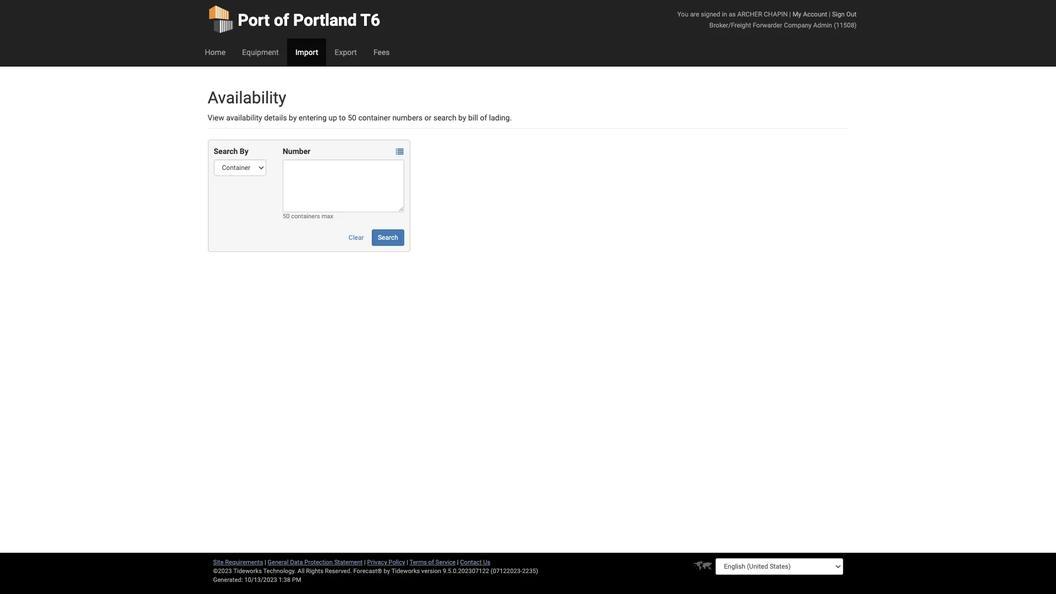 Task type: vqa. For each thing, say whether or not it's contained in the screenshot.
"Us"
yes



Task type: locate. For each thing, give the bounding box(es) containing it.
tideworks
[[392, 568, 420, 575]]

statement
[[334, 559, 363, 566]]

to
[[339, 113, 346, 122]]

0 vertical spatial of
[[274, 10, 289, 30]]

my account link
[[793, 10, 828, 18]]

version
[[422, 568, 441, 575]]

1 horizontal spatial by
[[384, 568, 390, 575]]

search button
[[372, 229, 404, 246]]

0 vertical spatial search
[[214, 147, 238, 156]]

search inside button
[[378, 234, 398, 242]]

0 horizontal spatial 50
[[283, 213, 290, 220]]

0 horizontal spatial by
[[289, 113, 297, 122]]

export button
[[327, 39, 365, 66]]

| left my
[[790, 10, 791, 18]]

search for search
[[378, 234, 398, 242]]

of
[[274, 10, 289, 30], [480, 113, 487, 122], [429, 559, 434, 566]]

by
[[240, 147, 249, 156]]

0 horizontal spatial search
[[214, 147, 238, 156]]

in
[[722, 10, 727, 18]]

search left by
[[214, 147, 238, 156]]

50 left containers
[[283, 213, 290, 220]]

search
[[434, 113, 457, 122]]

policy
[[389, 559, 405, 566]]

availability
[[226, 113, 262, 122]]

admin
[[814, 21, 832, 29]]

search by
[[214, 147, 249, 156]]

0 horizontal spatial of
[[274, 10, 289, 30]]

entering
[[299, 113, 327, 122]]

sign
[[832, 10, 845, 18]]

by left the bill
[[459, 113, 466, 122]]

(11508)
[[834, 21, 857, 29]]

export
[[335, 48, 357, 57]]

|
[[790, 10, 791, 18], [829, 10, 831, 18], [265, 559, 266, 566], [364, 559, 366, 566], [407, 559, 408, 566], [457, 559, 459, 566]]

as
[[729, 10, 736, 18]]

| up 9.5.0.202307122
[[457, 559, 459, 566]]

0 vertical spatial 50
[[348, 113, 357, 122]]

1:38
[[279, 577, 291, 584]]

1 horizontal spatial search
[[378, 234, 398, 242]]

by right "details"
[[289, 113, 297, 122]]

1 vertical spatial search
[[378, 234, 398, 242]]

site requirements | general data protection statement | privacy policy | terms of service | contact us ©2023 tideworks technology. all rights reserved. forecast® by tideworks version 9.5.0.202307122 (07122023-2235) generated: 10/13/2023 1:38 pm
[[213, 559, 538, 584]]

view
[[208, 113, 224, 122]]

fees button
[[365, 39, 398, 66]]

of right the bill
[[480, 113, 487, 122]]

2 horizontal spatial of
[[480, 113, 487, 122]]

by
[[289, 113, 297, 122], [459, 113, 466, 122], [384, 568, 390, 575]]

us
[[483, 559, 491, 566]]

equipment
[[242, 48, 279, 57]]

are
[[690, 10, 700, 18]]

forwarder
[[753, 21, 783, 29]]

general
[[268, 559, 289, 566]]

Number text field
[[283, 160, 404, 212]]

privacy
[[367, 559, 387, 566]]

generated:
[[213, 577, 243, 584]]

2 vertical spatial of
[[429, 559, 434, 566]]

1 vertical spatial 50
[[283, 213, 290, 220]]

account
[[803, 10, 828, 18]]

signed
[[701, 10, 721, 18]]

of right port
[[274, 10, 289, 30]]

search right clear button
[[378, 234, 398, 242]]

1 horizontal spatial 50
[[348, 113, 357, 122]]

import
[[295, 48, 318, 57]]

50 containers max
[[283, 213, 334, 220]]

50 right to
[[348, 113, 357, 122]]

50
[[348, 113, 357, 122], [283, 213, 290, 220]]

equipment button
[[234, 39, 287, 66]]

10/13/2023
[[244, 577, 277, 584]]

of up version
[[429, 559, 434, 566]]

privacy policy link
[[367, 559, 405, 566]]

home
[[205, 48, 226, 57]]

by down privacy policy link
[[384, 568, 390, 575]]

my
[[793, 10, 802, 18]]

port of portland t6 link
[[208, 0, 380, 39]]

availability
[[208, 88, 286, 107]]

| left general
[[265, 559, 266, 566]]

1 horizontal spatial of
[[429, 559, 434, 566]]

1 vertical spatial of
[[480, 113, 487, 122]]

search
[[214, 147, 238, 156], [378, 234, 398, 242]]



Task type: describe. For each thing, give the bounding box(es) containing it.
2 horizontal spatial by
[[459, 113, 466, 122]]

home button
[[197, 39, 234, 66]]

terms of service link
[[410, 559, 456, 566]]

broker/freight
[[710, 21, 751, 29]]

contact us link
[[460, 559, 491, 566]]

details
[[264, 113, 287, 122]]

| up forecast®
[[364, 559, 366, 566]]

terms
[[410, 559, 427, 566]]

| left sign
[[829, 10, 831, 18]]

show list image
[[396, 148, 404, 156]]

©2023 tideworks
[[213, 568, 262, 575]]

reserved.
[[325, 568, 352, 575]]

search for search by
[[214, 147, 238, 156]]

all
[[298, 568, 305, 575]]

of inside site requirements | general data protection statement | privacy policy | terms of service | contact us ©2023 tideworks technology. all rights reserved. forecast® by tideworks version 9.5.0.202307122 (07122023-2235) generated: 10/13/2023 1:38 pm
[[429, 559, 434, 566]]

by inside site requirements | general data protection statement | privacy policy | terms of service | contact us ©2023 tideworks technology. all rights reserved. forecast® by tideworks version 9.5.0.202307122 (07122023-2235) generated: 10/13/2023 1:38 pm
[[384, 568, 390, 575]]

(07122023-
[[491, 568, 522, 575]]

lading.
[[489, 113, 512, 122]]

numbers
[[393, 113, 423, 122]]

rights
[[306, 568, 324, 575]]

site requirements link
[[213, 559, 263, 566]]

view availability details by entering up to 50 container numbers or search by bill of lading.
[[208, 113, 512, 122]]

number
[[283, 147, 311, 156]]

out
[[847, 10, 857, 18]]

clear button
[[343, 229, 370, 246]]

2235)
[[522, 568, 538, 575]]

sign out link
[[832, 10, 857, 18]]

containers
[[291, 213, 320, 220]]

fees
[[374, 48, 390, 57]]

import button
[[287, 39, 327, 66]]

forecast®
[[354, 568, 382, 575]]

max
[[322, 213, 334, 220]]

pm
[[292, 577, 301, 584]]

you are signed in as archer chapin | my account | sign out broker/freight forwarder company admin (11508)
[[678, 10, 857, 29]]

up
[[329, 113, 337, 122]]

t6
[[361, 10, 380, 30]]

you
[[678, 10, 689, 18]]

technology.
[[263, 568, 296, 575]]

site
[[213, 559, 224, 566]]

protection
[[304, 559, 333, 566]]

data
[[290, 559, 303, 566]]

contact
[[460, 559, 482, 566]]

general data protection statement link
[[268, 559, 363, 566]]

requirements
[[225, 559, 263, 566]]

clear
[[349, 234, 364, 242]]

container
[[358, 113, 391, 122]]

portland
[[293, 10, 357, 30]]

| up tideworks
[[407, 559, 408, 566]]

bill
[[468, 113, 478, 122]]

port
[[238, 10, 270, 30]]

company
[[784, 21, 812, 29]]

or
[[425, 113, 432, 122]]

port of portland t6
[[238, 10, 380, 30]]

archer
[[738, 10, 763, 18]]

chapin
[[764, 10, 788, 18]]

9.5.0.202307122
[[443, 568, 489, 575]]

service
[[436, 559, 456, 566]]



